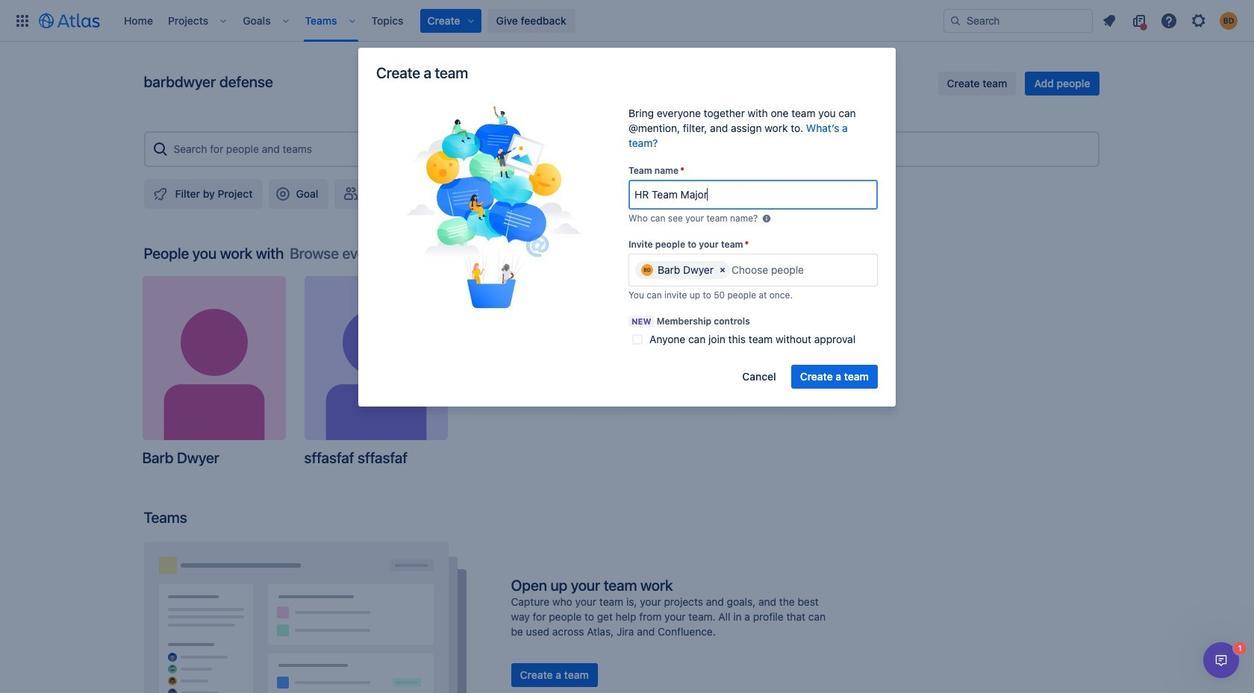 Task type: locate. For each thing, give the bounding box(es) containing it.
clear image
[[717, 264, 729, 276]]

browse everyone image
[[409, 245, 427, 263]]

search for people and teams image
[[151, 140, 169, 158]]

Choose people text field
[[732, 263, 824, 278]]

dialog
[[1204, 643, 1239, 679]]

banner
[[0, 0, 1254, 42]]

None search field
[[944, 9, 1093, 32]]



Task type: vqa. For each thing, say whether or not it's contained in the screenshot.
banner
yes



Task type: describe. For each thing, give the bounding box(es) containing it.
search image
[[950, 15, 962, 27]]

your team name is visible to anyone in your organisation. it may be visible on work shared outside your organisation. image
[[761, 213, 773, 225]]

create a team image
[[405, 106, 582, 308]]

create a team element
[[389, 106, 598, 312]]

e.g. HR Team, Redesign Project, Team Mango field
[[630, 181, 877, 208]]

help image
[[1160, 12, 1178, 29]]

Search for people and teams field
[[169, 136, 1092, 163]]

Search field
[[944, 9, 1093, 32]]

top element
[[9, 0, 944, 41]]

teams profile page image
[[144, 542, 466, 694]]



